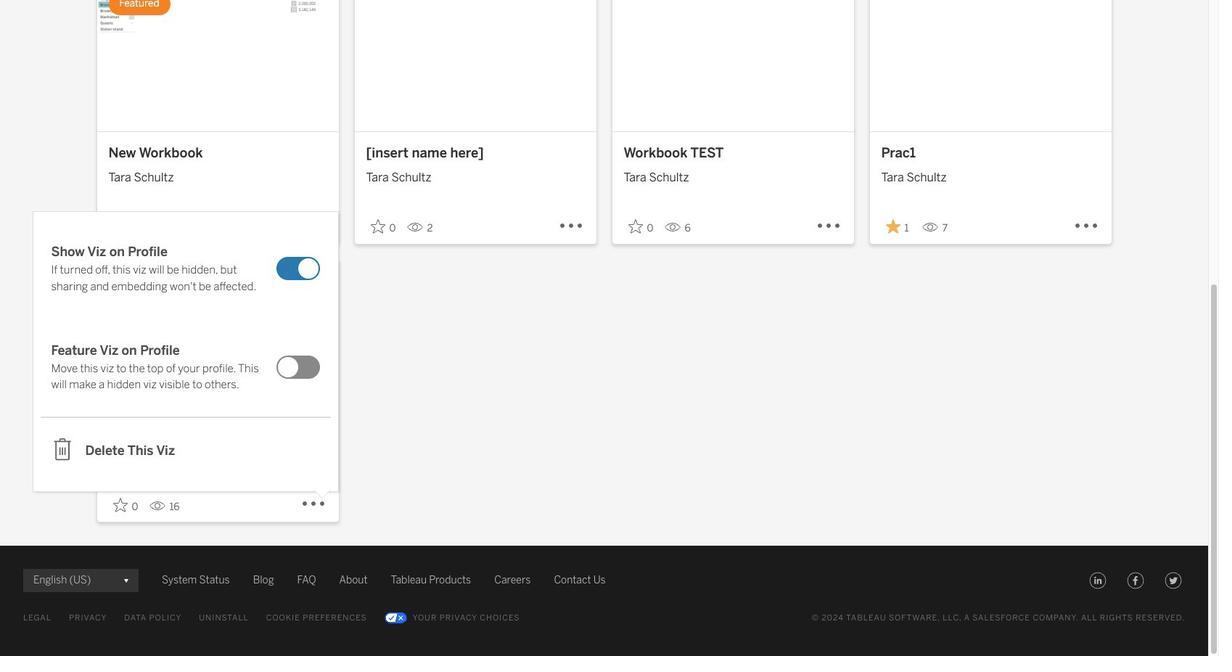 Task type: vqa. For each thing, say whether or not it's contained in the screenshot.
fourth ADD FAVORITE button from right
no



Task type: locate. For each thing, give the bounding box(es) containing it.
Add Favorite button
[[366, 215, 401, 239], [624, 215, 659, 239], [109, 493, 143, 517]]

more actions image
[[301, 491, 327, 518]]

2 horizontal spatial add favorite button
[[624, 215, 659, 239]]

1 horizontal spatial add favorite image
[[371, 219, 385, 234]]

remove favorite image
[[886, 219, 900, 234]]

add favorite image
[[371, 219, 385, 234], [113, 498, 127, 512]]

1 horizontal spatial add favorite button
[[366, 215, 401, 239]]

0 vertical spatial add favorite image
[[371, 219, 385, 234]]

0 horizontal spatial add favorite button
[[109, 493, 143, 517]]

selected language element
[[33, 569, 128, 592]]

dialog
[[33, 210, 338, 499]]

Remove Favorite button
[[881, 215, 916, 239]]

menu item
[[40, 219, 331, 318], [40, 318, 331, 418]]

1 vertical spatial add favorite image
[[113, 498, 127, 512]]

workbook thumbnail image
[[97, 0, 339, 131], [355, 0, 596, 131], [612, 0, 854, 131], [870, 0, 1112, 131], [97, 260, 339, 409]]

list options menu
[[33, 212, 338, 491]]

0 horizontal spatial add favorite image
[[113, 498, 127, 512]]

2 menu item from the top
[[40, 318, 331, 418]]



Task type: describe. For each thing, give the bounding box(es) containing it.
add favorite image for add favorite button to the middle
[[371, 219, 385, 234]]

workbook thumbnail image for add favorite button to the middle
[[355, 0, 596, 131]]

add favorite image
[[628, 219, 643, 234]]

featured element
[[109, 0, 170, 15]]

1 menu item from the top
[[40, 219, 331, 318]]

workbook thumbnail image for the right add favorite button
[[612, 0, 854, 131]]

add favorite image for leftmost add favorite button
[[113, 498, 127, 512]]

workbook thumbnail image for remove favorite button
[[870, 0, 1112, 131]]



